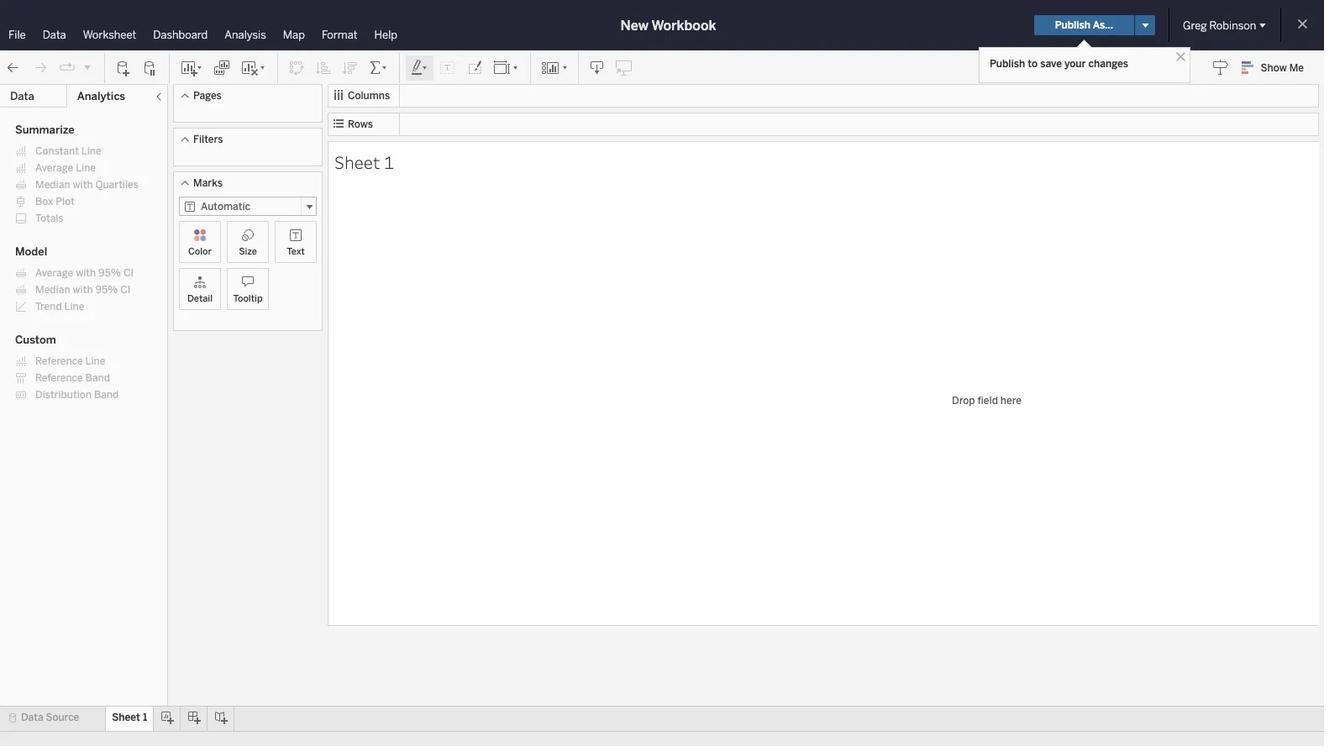Task type: describe. For each thing, give the bounding box(es) containing it.
swap rows and columns image
[[288, 59, 305, 76]]

field
[[978, 395, 999, 407]]

format workbook image
[[467, 59, 483, 76]]

95% for median with 95% ci
[[95, 284, 118, 296]]

average with 95% ci
[[35, 267, 134, 279]]

color
[[188, 246, 212, 257]]

show labels image
[[440, 59, 456, 76]]

band for reference band
[[85, 372, 110, 384]]

download image
[[589, 59, 606, 76]]

totals image
[[369, 59, 389, 76]]

trend
[[35, 301, 62, 313]]

average for average with 95% ci
[[35, 267, 73, 279]]

save
[[1041, 58, 1063, 70]]

plot
[[56, 196, 75, 208]]

file
[[8, 29, 26, 41]]

1 horizontal spatial sheet 1
[[335, 150, 394, 174]]

detail
[[187, 293, 213, 304]]

as...
[[1093, 19, 1114, 31]]

robinson
[[1210, 19, 1257, 32]]

to
[[1028, 58, 1038, 70]]

publish for publish as...
[[1056, 19, 1091, 31]]

with for median with 95% ci
[[73, 284, 93, 296]]

reference for reference line
[[35, 356, 83, 367]]

totals
[[35, 213, 64, 224]]

reference for reference band
[[35, 372, 83, 384]]

reference line
[[35, 356, 105, 367]]

show
[[1262, 62, 1288, 74]]

new worksheet image
[[180, 59, 203, 76]]

changes
[[1089, 58, 1129, 70]]

greg
[[1184, 19, 1208, 32]]

data source
[[21, 712, 79, 724]]

1 vertical spatial data
[[10, 90, 34, 103]]

sort ascending image
[[315, 59, 332, 76]]

0 vertical spatial sheet
[[335, 150, 381, 174]]

me
[[1290, 62, 1305, 74]]

constant line
[[35, 145, 101, 157]]

line for constant line
[[81, 145, 101, 157]]

custom
[[15, 334, 56, 346]]

to use edit in desktop, save the workbook outside of personal space image
[[616, 59, 633, 76]]

distribution
[[35, 389, 92, 401]]

collapse image
[[154, 92, 164, 102]]

rows
[[348, 119, 373, 130]]

here
[[1001, 395, 1022, 407]]

median with 95% ci
[[35, 284, 131, 296]]

size
[[239, 246, 257, 257]]

2 vertical spatial data
[[21, 712, 43, 724]]

pause auto updates image
[[142, 59, 159, 76]]

band for distribution band
[[94, 389, 119, 401]]

new
[[621, 17, 649, 33]]

duplicate image
[[214, 59, 230, 76]]

drop
[[953, 395, 976, 407]]

source
[[46, 712, 79, 724]]

publish for publish to save your changes
[[990, 58, 1026, 70]]

dashboard
[[153, 29, 208, 41]]



Task type: vqa. For each thing, say whether or not it's contained in the screenshot.
Show Me Button at the right top of the page
yes



Task type: locate. For each thing, give the bounding box(es) containing it.
0 horizontal spatial sheet 1
[[112, 712, 147, 724]]

line up 'median with quartiles'
[[76, 162, 96, 174]]

filters
[[193, 134, 223, 145]]

publish to save your changes
[[990, 58, 1129, 70]]

1 horizontal spatial publish
[[1056, 19, 1091, 31]]

replay animation image right redo icon
[[59, 59, 76, 76]]

show me button
[[1235, 55, 1320, 81]]

0 horizontal spatial replay animation image
[[59, 59, 76, 76]]

1 vertical spatial with
[[76, 267, 96, 279]]

average
[[35, 162, 73, 174], [35, 267, 73, 279]]

0 vertical spatial band
[[85, 372, 110, 384]]

1 down 'columns'
[[384, 150, 394, 174]]

band
[[85, 372, 110, 384], [94, 389, 119, 401]]

1 vertical spatial 95%
[[95, 284, 118, 296]]

box
[[35, 196, 53, 208]]

2 average from the top
[[35, 267, 73, 279]]

summarize
[[15, 124, 74, 136]]

0 vertical spatial publish
[[1056, 19, 1091, 31]]

sheet 1 down rows
[[335, 150, 394, 174]]

with for average with 95% ci
[[76, 267, 96, 279]]

0 vertical spatial sheet 1
[[335, 150, 394, 174]]

1 vertical spatial 1
[[143, 712, 147, 724]]

0 horizontal spatial publish
[[990, 58, 1026, 70]]

1 vertical spatial ci
[[120, 284, 131, 296]]

distribution band
[[35, 389, 119, 401]]

median
[[35, 179, 70, 191], [35, 284, 70, 296]]

worksheet
[[83, 29, 136, 41]]

publish as... button
[[1035, 15, 1135, 35]]

line down median with 95% ci
[[64, 301, 84, 313]]

your
[[1065, 58, 1087, 70]]

0 horizontal spatial 1
[[143, 712, 147, 724]]

publish left as...
[[1056, 19, 1091, 31]]

average for average line
[[35, 162, 73, 174]]

1 horizontal spatial sheet
[[335, 150, 381, 174]]

close image
[[1174, 49, 1190, 65]]

data left source
[[21, 712, 43, 724]]

95% for average with 95% ci
[[98, 267, 121, 279]]

1
[[384, 150, 394, 174], [143, 712, 147, 724]]

map
[[283, 29, 305, 41]]

0 vertical spatial 1
[[384, 150, 394, 174]]

publish as...
[[1056, 19, 1114, 31]]

0 vertical spatial reference
[[35, 356, 83, 367]]

1 average from the top
[[35, 162, 73, 174]]

box plot
[[35, 196, 75, 208]]

line up reference band
[[85, 356, 105, 367]]

line for trend line
[[64, 301, 84, 313]]

reference up reference band
[[35, 356, 83, 367]]

1 horizontal spatial 1
[[384, 150, 394, 174]]

0 vertical spatial with
[[73, 179, 93, 191]]

replay animation image up analytics
[[82, 62, 92, 72]]

greg robinson
[[1184, 19, 1257, 32]]

data up redo icon
[[43, 29, 66, 41]]

sheet right source
[[112, 712, 140, 724]]

with up median with 95% ci
[[76, 267, 96, 279]]

ci down average with 95% ci
[[120, 284, 131, 296]]

sheet 1
[[335, 150, 394, 174], [112, 712, 147, 724]]

ci for average with 95% ci
[[124, 267, 134, 279]]

publish left "to"
[[990, 58, 1026, 70]]

line
[[81, 145, 101, 157], [76, 162, 96, 174], [64, 301, 84, 313], [85, 356, 105, 367]]

1 vertical spatial band
[[94, 389, 119, 401]]

average down constant
[[35, 162, 73, 174]]

average line
[[35, 162, 96, 174]]

drop field here
[[953, 395, 1022, 407]]

line for average line
[[76, 162, 96, 174]]

band down reference band
[[94, 389, 119, 401]]

fit image
[[493, 59, 520, 76]]

ci
[[124, 267, 134, 279], [120, 284, 131, 296]]

pages
[[193, 90, 222, 102]]

trend line
[[35, 301, 84, 313]]

columns
[[348, 90, 390, 102]]

new workbook
[[621, 17, 717, 33]]

constant
[[35, 145, 79, 157]]

0 horizontal spatial sheet
[[112, 712, 140, 724]]

data guide image
[[1213, 59, 1230, 76]]

replay animation image
[[59, 59, 76, 76], [82, 62, 92, 72]]

0 vertical spatial ci
[[124, 267, 134, 279]]

band up distribution band
[[85, 372, 110, 384]]

95% up median with 95% ci
[[98, 267, 121, 279]]

median for median with 95% ci
[[35, 284, 70, 296]]

data down undo 'icon'
[[10, 90, 34, 103]]

line up average line
[[81, 145, 101, 157]]

clear sheet image
[[240, 59, 267, 76]]

data
[[43, 29, 66, 41], [10, 90, 34, 103], [21, 712, 43, 724]]

2 median from the top
[[35, 284, 70, 296]]

publish inside button
[[1056, 19, 1091, 31]]

with down average with 95% ci
[[73, 284, 93, 296]]

with for median with quartiles
[[73, 179, 93, 191]]

reference band
[[35, 372, 110, 384]]

average down model
[[35, 267, 73, 279]]

help
[[375, 29, 398, 41]]

marks
[[193, 177, 223, 189]]

show/hide cards image
[[541, 59, 568, 76]]

1 vertical spatial reference
[[35, 372, 83, 384]]

format
[[322, 29, 358, 41]]

1 vertical spatial publish
[[990, 58, 1026, 70]]

analysis
[[225, 29, 266, 41]]

text
[[287, 246, 305, 257]]

median for median with quartiles
[[35, 179, 70, 191]]

median up trend
[[35, 284, 70, 296]]

with down average line
[[73, 179, 93, 191]]

analytics
[[77, 90, 125, 103]]

reference
[[35, 356, 83, 367], [35, 372, 83, 384]]

publish
[[1056, 19, 1091, 31], [990, 58, 1026, 70]]

sheet down rows
[[335, 150, 381, 174]]

0 vertical spatial median
[[35, 179, 70, 191]]

sort descending image
[[342, 59, 359, 76]]

1 vertical spatial sheet
[[112, 712, 140, 724]]

2 vertical spatial with
[[73, 284, 93, 296]]

highlight image
[[410, 59, 430, 76]]

with
[[73, 179, 93, 191], [76, 267, 96, 279], [73, 284, 93, 296]]

new data source image
[[115, 59, 132, 76]]

median up box plot
[[35, 179, 70, 191]]

1 reference from the top
[[35, 356, 83, 367]]

1 vertical spatial median
[[35, 284, 70, 296]]

show me
[[1262, 62, 1305, 74]]

95% down average with 95% ci
[[95, 284, 118, 296]]

median with quartiles
[[35, 179, 139, 191]]

tooltip
[[233, 293, 263, 304]]

undo image
[[5, 59, 22, 76]]

2 reference from the top
[[35, 372, 83, 384]]

sheet 1 right source
[[112, 712, 147, 724]]

1 right source
[[143, 712, 147, 724]]

ci up median with 95% ci
[[124, 267, 134, 279]]

0 vertical spatial average
[[35, 162, 73, 174]]

sheet
[[335, 150, 381, 174], [112, 712, 140, 724]]

1 vertical spatial sheet 1
[[112, 712, 147, 724]]

0 vertical spatial data
[[43, 29, 66, 41]]

1 median from the top
[[35, 179, 70, 191]]

model
[[15, 245, 47, 258]]

line for reference line
[[85, 356, 105, 367]]

1 vertical spatial average
[[35, 267, 73, 279]]

workbook
[[652, 17, 717, 33]]

redo image
[[32, 59, 49, 76]]

ci for median with 95% ci
[[120, 284, 131, 296]]

95%
[[98, 267, 121, 279], [95, 284, 118, 296]]

1 horizontal spatial replay animation image
[[82, 62, 92, 72]]

0 vertical spatial 95%
[[98, 267, 121, 279]]

reference up distribution
[[35, 372, 83, 384]]

quartiles
[[95, 179, 139, 191]]



